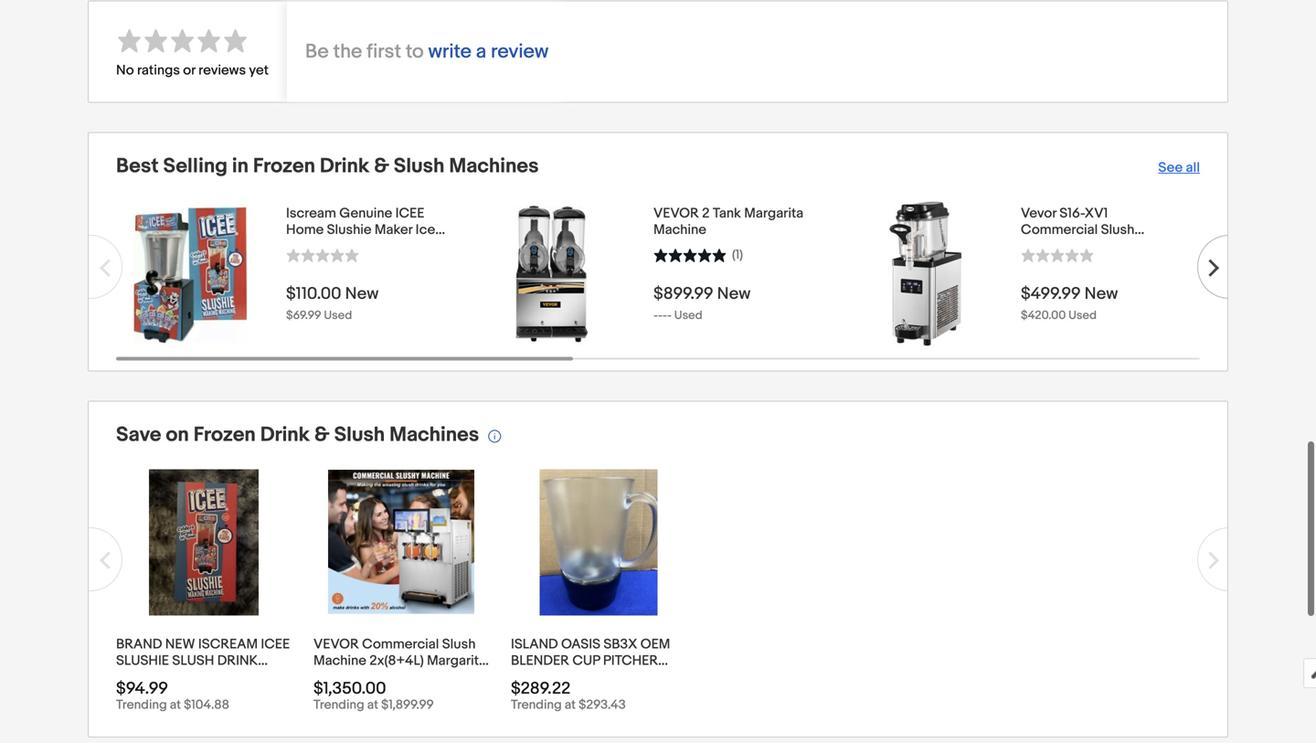 Task type: describe. For each thing, give the bounding box(es) containing it.
yet
[[249, 62, 269, 79]]

$499.99 new $420.00 used
[[1021, 284, 1119, 323]]

used inside $899.99 new ---- used
[[675, 308, 703, 323]]

2 - from the left
[[658, 308, 663, 323]]

$420.00
[[1021, 308, 1066, 323]]

new for $899.99 new
[[717, 284, 751, 304]]

tank
[[713, 205, 742, 222]]

write
[[428, 40, 472, 63]]

review
[[491, 40, 549, 63]]

be the first to write a review
[[305, 40, 549, 63]]

used for $110.00
[[324, 308, 352, 323]]

best selling in frozen drink & slush machines
[[116, 154, 539, 179]]

home
[[286, 222, 324, 238]]

save
[[116, 423, 161, 447]]

$899.99 new ---- used
[[654, 284, 751, 323]]

no ratings or reviews yet
[[116, 62, 269, 79]]

see all link
[[1159, 159, 1201, 176]]

genuine
[[339, 205, 393, 222]]

$899.99
[[654, 284, 714, 304]]

3 - from the left
[[663, 308, 668, 323]]

1 horizontal spatial slush
[[394, 154, 445, 179]]

machine inside iscream genuine icee home slushie maker ice machine 1 liter
[[286, 238, 339, 255]]

$499.99
[[1021, 284, 1081, 304]]

0 horizontal spatial slush
[[334, 423, 385, 447]]

to
[[406, 40, 424, 63]]

trending for $289.22
[[511, 698, 562, 713]]

island oasis sb3x oem blender cup pitcher assembly - new oem part #40052 image
[[540, 469, 658, 616]]

selling
[[163, 154, 228, 179]]

at for $94.99
[[170, 698, 181, 713]]

$94.99 trending at $104.88
[[116, 679, 229, 713]]

at for $289.22
[[565, 698, 576, 713]]

a
[[476, 40, 487, 63]]

or
[[183, 62, 195, 79]]

iscream genuine icee home slushie maker ice machine 1 liter image
[[134, 201, 247, 347]]

vevor
[[654, 205, 699, 222]]

$110.00
[[286, 284, 342, 304]]

on
[[166, 423, 189, 447]]

write a review link
[[428, 40, 549, 63]]

0 vertical spatial frozen
[[253, 154, 315, 179]]

see
[[1159, 159, 1183, 176]]

maker
[[375, 222, 413, 238]]

1 horizontal spatial &
[[374, 154, 389, 179]]

brand new iscream icee slushie slush drink making machine counter-top style image
[[149, 469, 259, 616]]

vevor 2 tank margarita machine
[[654, 205, 804, 238]]

$110.00 new $69.99 used
[[286, 284, 379, 323]]

1
[[342, 238, 347, 255]]



Task type: locate. For each thing, give the bounding box(es) containing it.
at left the $293.43
[[565, 698, 576, 713]]

1 vertical spatial frozen
[[194, 423, 256, 447]]

$289.22
[[511, 679, 571, 699]]

frozen
[[253, 154, 315, 179], [194, 423, 256, 447]]

$1,350.00
[[314, 679, 386, 699]]

2 horizontal spatial used
[[1069, 308, 1097, 323]]

the
[[333, 40, 362, 63]]

0 horizontal spatial &
[[314, 423, 330, 447]]

2 horizontal spatial trending
[[511, 698, 562, 713]]

trending inside $1,350.00 trending at $1,899.99
[[314, 698, 365, 713]]

1 used from the left
[[324, 308, 352, 323]]

frozen right 'in'
[[253, 154, 315, 179]]

1 horizontal spatial new
[[717, 284, 751, 304]]

used down $499.99
[[1069, 308, 1097, 323]]

vevor commercial slush machine 2x(8+4l) margarita slush maker frozen drink 1800w image
[[328, 470, 475, 615]]

2 new from the left
[[717, 284, 751, 304]]

vevor s16-xv1 commercial slush machine 6l/1.6 gal single-bowl frozen drink maker image
[[852, 201, 999, 347]]

0 horizontal spatial used
[[324, 308, 352, 323]]

new inside $110.00 new $69.99 used
[[345, 284, 379, 304]]

0 vertical spatial &
[[374, 154, 389, 179]]

$104.88
[[184, 698, 229, 713]]

1 vertical spatial machines
[[390, 423, 479, 447]]

ice
[[416, 222, 436, 238]]

$1,350.00 trending at $1,899.99
[[314, 679, 434, 713]]

used inside $110.00 new $69.99 used
[[324, 308, 352, 323]]

trending inside "$94.99 trending at $104.88"
[[116, 698, 167, 713]]

0 vertical spatial slush
[[394, 154, 445, 179]]

new inside $899.99 new ---- used
[[717, 284, 751, 304]]

slushie
[[327, 222, 372, 238]]

iscream genuine icee home slushie maker ice machine 1 liter link
[[286, 205, 447, 255]]

1 horizontal spatial machine
[[654, 222, 707, 238]]

trending inside $289.22 trending at $293.43
[[511, 698, 562, 713]]

first
[[367, 40, 402, 63]]

$293.43
[[579, 698, 626, 713]]

1 at from the left
[[170, 698, 181, 713]]

save on frozen drink & slush machines
[[116, 423, 479, 447]]

used
[[324, 308, 352, 323], [675, 308, 703, 323], [1069, 308, 1097, 323]]

no
[[116, 62, 134, 79]]

slush
[[394, 154, 445, 179], [334, 423, 385, 447]]

4 - from the left
[[668, 308, 672, 323]]

$289.22 trending at $293.43
[[511, 679, 626, 713]]

frozen right on
[[194, 423, 256, 447]]

used inside '$499.99 new $420.00 used'
[[1069, 308, 1097, 323]]

at left $1,899.99
[[367, 698, 379, 713]]

2 at from the left
[[367, 698, 379, 713]]

new right $499.99
[[1085, 284, 1119, 304]]

3 trending from the left
[[511, 698, 562, 713]]

$1,899.99
[[381, 698, 434, 713]]

used for $499.99
[[1069, 308, 1097, 323]]

machines
[[449, 154, 539, 179], [390, 423, 479, 447]]

vevor 2 tank margarita machine image
[[485, 201, 631, 347]]

new down liter
[[345, 284, 379, 304]]

at for $1,350.00
[[367, 698, 379, 713]]

0 horizontal spatial drink
[[260, 423, 310, 447]]

&
[[374, 154, 389, 179], [314, 423, 330, 447]]

icee
[[396, 205, 425, 222]]

trending left $104.88
[[116, 698, 167, 713]]

at inside $289.22 trending at $293.43
[[565, 698, 576, 713]]

trending left $1,899.99
[[314, 698, 365, 713]]

used down "$110.00"
[[324, 308, 352, 323]]

1 new from the left
[[345, 284, 379, 304]]

machine
[[654, 222, 707, 238], [286, 238, 339, 255]]

reviews
[[199, 62, 246, 79]]

in
[[232, 154, 249, 179]]

be
[[305, 40, 329, 63]]

all
[[1187, 159, 1201, 176]]

trending left the $293.43
[[511, 698, 562, 713]]

0 horizontal spatial at
[[170, 698, 181, 713]]

0 horizontal spatial machine
[[286, 238, 339, 255]]

vevor 2 tank margarita machine link
[[654, 205, 815, 238]]

new
[[345, 284, 379, 304], [717, 284, 751, 304], [1085, 284, 1119, 304]]

0 vertical spatial machines
[[449, 154, 539, 179]]

2 horizontal spatial at
[[565, 698, 576, 713]]

at
[[170, 698, 181, 713], [367, 698, 379, 713], [565, 698, 576, 713]]

new for $110.00 new
[[345, 284, 379, 304]]

0 vertical spatial drink
[[320, 154, 370, 179]]

1 horizontal spatial drink
[[320, 154, 370, 179]]

new inside '$499.99 new $420.00 used'
[[1085, 284, 1119, 304]]

-
[[654, 308, 658, 323], [658, 308, 663, 323], [663, 308, 668, 323], [668, 308, 672, 323]]

2 used from the left
[[675, 308, 703, 323]]

1 horizontal spatial at
[[367, 698, 379, 713]]

1 - from the left
[[654, 308, 658, 323]]

1 horizontal spatial used
[[675, 308, 703, 323]]

1 vertical spatial slush
[[334, 423, 385, 447]]

best
[[116, 154, 159, 179]]

(1)
[[732, 247, 743, 263]]

used down $899.99
[[675, 308, 703, 323]]

at inside "$94.99 trending at $104.88"
[[170, 698, 181, 713]]

0 horizontal spatial new
[[345, 284, 379, 304]]

at inside $1,350.00 trending at $1,899.99
[[367, 698, 379, 713]]

2 trending from the left
[[314, 698, 365, 713]]

3 used from the left
[[1069, 308, 1097, 323]]

drink
[[320, 154, 370, 179], [260, 423, 310, 447]]

machine left 1
[[286, 238, 339, 255]]

machine inside the vevor 2 tank margarita machine
[[654, 222, 707, 238]]

0 horizontal spatial trending
[[116, 698, 167, 713]]

trending
[[116, 698, 167, 713], [314, 698, 365, 713], [511, 698, 562, 713]]

2
[[702, 205, 710, 222]]

iscream genuine icee home slushie maker ice machine 1 liter
[[286, 205, 436, 255]]

1 horizontal spatial trending
[[314, 698, 365, 713]]

iscream
[[286, 205, 336, 222]]

trending for $1,350.00
[[314, 698, 365, 713]]

2 horizontal spatial new
[[1085, 284, 1119, 304]]

new down the (1)
[[717, 284, 751, 304]]

new for $499.99 new
[[1085, 284, 1119, 304]]

trending for $94.99
[[116, 698, 167, 713]]

3 at from the left
[[565, 698, 576, 713]]

1 vertical spatial drink
[[260, 423, 310, 447]]

3 new from the left
[[1085, 284, 1119, 304]]

at left $104.88
[[170, 698, 181, 713]]

1 vertical spatial &
[[314, 423, 330, 447]]

see all
[[1159, 159, 1201, 176]]

ratings
[[137, 62, 180, 79]]

$69.99
[[286, 308, 321, 323]]

1 trending from the left
[[116, 698, 167, 713]]

machine left tank
[[654, 222, 707, 238]]

$94.99
[[116, 679, 168, 699]]

margarita
[[745, 205, 804, 222]]

liter
[[350, 238, 377, 255]]



Task type: vqa. For each thing, say whether or not it's contained in the screenshot.
"…"
no



